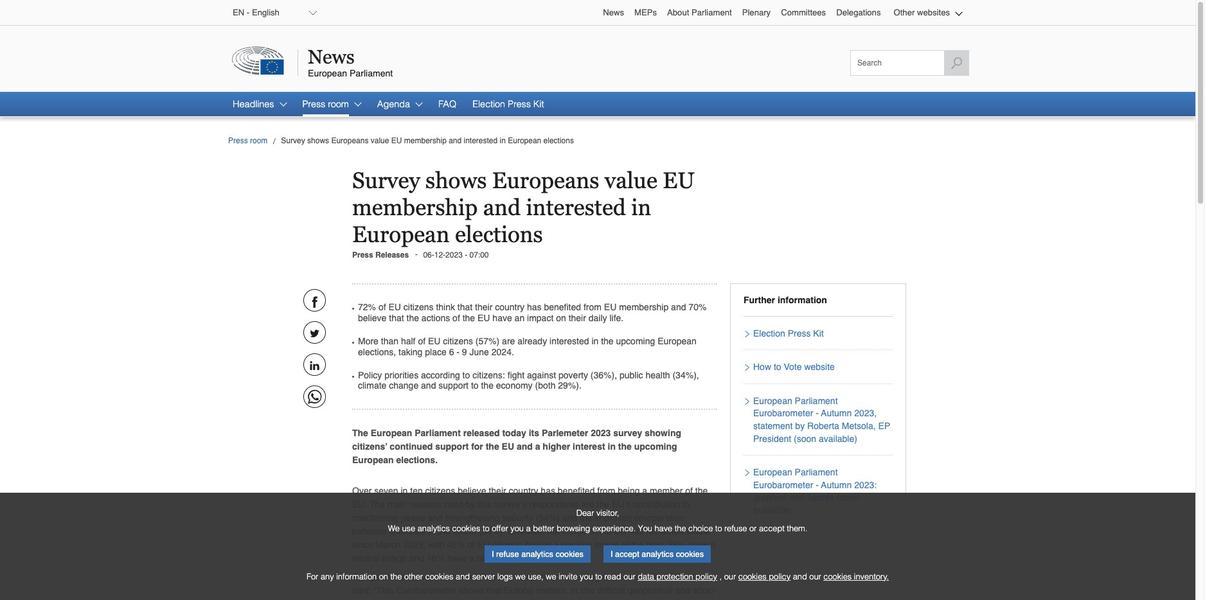 Task type: vqa. For each thing, say whether or not it's contained in the screenshot.
'while'
no



Task type: locate. For each thing, give the bounding box(es) containing it.
to inside 'over seven in ten citizens believe their country has benefited from being a member of the eu. the main reasons cited by this survey's respondents are the eu's contribution to maintaining peace and strengthening security (34%) and the improved co-operation between countries of the union (34%). likewise, the image of the eu has remained stable since march 2023, with 45% of eu citizens having a positive image of the bloc, 38% have a neutral image and 16% have a negative image.'
[[683, 500, 690, 510]]

- inside european parliament eurobarometer - autumn 2023, statement by roberta metsola, ep president (soon available)
[[816, 409, 819, 419]]

election press kit for the bottom election press kit link
[[754, 328, 824, 339]]

election press kit inside "survey shows europeans value eu membership and interested in european elections" main content
[[754, 328, 824, 339]]

country
[[495, 303, 525, 313], [509, 486, 539, 497]]

browsing
[[557, 524, 591, 534]]

and left the 70%
[[672, 303, 687, 313]]

protection
[[657, 572, 694, 582]]

europe
[[505, 586, 534, 596]]

1 vertical spatial interested
[[526, 195, 626, 221]]

1 vertical spatial press room
[[228, 136, 268, 145]]

i
[[492, 550, 494, 559], [611, 550, 613, 559]]

(34%),
[[673, 370, 700, 380]]

-
[[247, 8, 250, 17], [465, 251, 468, 260], [457, 347, 460, 357], [816, 409, 819, 419], [816, 480, 819, 491]]

information right further on the right of the page
[[778, 295, 828, 305]]

0 vertical spatial you
[[511, 524, 524, 534]]

to inside european parliament president roberta metsola, commenting on the results of the survey, said: "this eurobarometer shows that europe matters. in this difficult geopolitical and socio- economic context, citizens trust the european union to find solutions. a vast majority
[[563, 600, 570, 601]]

room inside dropdown button
[[328, 99, 349, 109]]

server
[[473, 572, 495, 582]]

election press kit for election press kit link to the top
[[473, 99, 544, 109]]

1 horizontal spatial (soon
[[837, 493, 860, 503]]

0 horizontal spatial are
[[502, 336, 515, 347]]

1 vertical spatial election press kit link
[[751, 328, 824, 340]]

president inside european parliament eurobarometer - autumn 2023, statement by roberta metsola, ep president (soon available)
[[754, 434, 792, 444]]

2 horizontal spatial that
[[487, 586, 502, 596]]

country inside 72% of eu citizens think that their country has benefited from eu membership and 70% believe that the actions of the eu have an impact on their daily life.
[[495, 303, 525, 313]]

data protection policy link
[[638, 570, 718, 585]]

analytics up with on the left bottom
[[418, 524, 450, 534]]

solutions.
[[590, 600, 628, 601]]

1 vertical spatial by
[[466, 500, 475, 510]]

roberta inside european parliament eurobarometer - autumn 2023, statement by roberta metsola, ep president (soon available)
[[808, 421, 840, 431]]

union down strengthening
[[453, 527, 477, 537]]

0 vertical spatial elections
[[544, 136, 574, 145]]

citizens:
[[473, 370, 505, 380]]

0 horizontal spatial press room
[[228, 136, 268, 145]]

2 policy from the left
[[769, 572, 791, 582]]

0 horizontal spatial this
[[478, 500, 492, 510]]

share this page on facebook image
[[303, 290, 326, 312]]

has
[[527, 303, 542, 313], [541, 486, 556, 497], [630, 527, 644, 537]]

analytics inside i accept analytics cookies button
[[642, 550, 674, 559]]

being
[[618, 486, 640, 497]]

parliament for european parliament eurobarometer - autumn 2023: graphics and figures (soon available)
[[795, 468, 838, 478]]

1 vertical spatial 2023,
[[403, 540, 426, 551]]

news for news
[[603, 8, 625, 17]]

that
[[458, 303, 473, 313], [389, 313, 404, 324], [487, 586, 502, 596]]

1 vertical spatial roberta
[[480, 573, 512, 583]]

1 vertical spatial president
[[440, 573, 478, 583]]

have inside 72% of eu citizens think that their country has benefited from eu membership and 70% believe that the actions of the eu have an impact on their daily life.
[[493, 313, 512, 324]]

1 vertical spatial (soon
[[837, 493, 860, 503]]

1 horizontal spatial survey
[[352, 168, 420, 194]]

election press kit link down further information
[[751, 328, 824, 340]]

citizens inside 72% of eu citizens think that their country has benefited from eu membership and 70% believe that the actions of the eu have an impact on their daily life.
[[404, 303, 434, 313]]

membership up life.
[[619, 303, 669, 313]]

how to vote website link
[[751, 362, 835, 374]]

benefited inside 72% of eu citizens think that their country has benefited from eu membership and 70% believe that the actions of the eu have an impact on their daily life.
[[544, 303, 581, 313]]

citizens up 6 on the bottom left of the page
[[443, 336, 473, 347]]

2 autumn from the top
[[822, 480, 852, 491]]

0 vertical spatial election press kit
[[473, 99, 544, 109]]

you down the security
[[511, 524, 524, 534]]

by inside 'over seven in ten citizens believe their country has benefited from being a member of the eu. the main reasons cited by this survey's respondents are the eu's contribution to maintaining peace and strengthening security (34%) and the improved co-operation between countries of the union (34%). likewise, the image of the eu has remained stable since march 2023, with 45% of eu citizens having a positive image of the bloc, 38% have a neutral image and 16% have a negative image.'
[[466, 500, 475, 510]]

negative
[[477, 554, 511, 564]]

parliament right about
[[692, 8, 732, 17]]

2 vertical spatial that
[[487, 586, 502, 596]]

news up press room dropdown button
[[308, 46, 355, 68]]

0 horizontal spatial you
[[511, 524, 524, 534]]

cookies
[[452, 524, 481, 534], [556, 550, 584, 559], [676, 550, 704, 559], [426, 572, 454, 582], [739, 572, 767, 582], [824, 572, 852, 582]]

share this page on twitter image
[[303, 322, 326, 344]]

ten
[[410, 486, 423, 497]]

1 vertical spatial upcoming
[[635, 442, 678, 452]]

use
[[402, 524, 416, 534]]

has inside 72% of eu citizens think that their country has benefited from eu membership and 70% believe that the actions of the eu have an impact on their daily life.
[[527, 303, 542, 313]]

country for an
[[495, 303, 525, 313]]

elections,
[[358, 347, 396, 357]]

image
[[563, 527, 587, 537], [595, 540, 619, 551], [382, 554, 407, 564]]

to right how
[[774, 362, 782, 372]]

of inside more than half of eu citizens (57%) are already interested in the upcoming european elections, taking place 6 - 9 june 2024.
[[418, 336, 426, 347]]

0 horizontal spatial the
[[352, 428, 368, 439]]

1 vertical spatial that
[[389, 313, 404, 324]]

available) inside european parliament eurobarometer - autumn 2023, statement by roberta metsola, ep president (soon available)
[[819, 434, 858, 444]]

upcoming
[[616, 336, 656, 347], [635, 442, 678, 452]]

1 horizontal spatial election press kit
[[754, 328, 824, 339]]

citizens inside european parliament president roberta metsola, commenting on the results of the survey, said: "this eurobarometer shows that europe matters. in this difficult geopolitical and socio- economic context, citizens trust the european union to find solutions. a vast majority
[[428, 600, 458, 601]]

membership down faq link
[[404, 136, 447, 145]]

their for impact
[[475, 303, 493, 313]]

benefited up the impact
[[544, 303, 581, 313]]

0 vertical spatial union
[[453, 527, 477, 537]]

1 vertical spatial 2023
[[591, 428, 611, 439]]

image down march
[[382, 554, 407, 564]]

releases
[[376, 251, 409, 260]]

by
[[796, 421, 805, 431], [466, 500, 475, 510]]

2 we from the left
[[546, 572, 557, 582]]

of
[[379, 303, 386, 313], [453, 313, 460, 324], [418, 336, 426, 347], [686, 486, 693, 497], [428, 527, 436, 537], [590, 527, 597, 537], [468, 540, 475, 551], [622, 540, 629, 551], [659, 573, 667, 583]]

commenting
[[551, 573, 600, 583]]

european parliament eurobarometer - autumn 2023, statement by roberta metsola, ep president (soon available) link
[[751, 395, 893, 446]]

you inside dear visitor, we use analytics cookies to offer you a better browsing experience. you have the choice to refuse or accept them.
[[511, 524, 524, 534]]

0 horizontal spatial information
[[336, 572, 377, 582]]

1 horizontal spatial 2023,
[[855, 409, 877, 419]]

available) up 2023:
[[819, 434, 858, 444]]

european parliament link
[[308, 68, 393, 78]]

president up trust
[[440, 573, 478, 583]]

news link for meps
[[598, 0, 630, 25]]

to down the citizens:
[[471, 381, 479, 391]]

1 horizontal spatial europeans
[[493, 168, 600, 194]]

benefited up dear
[[558, 486, 595, 497]]

0 vertical spatial eurobarometer
[[754, 409, 814, 419]]

(57%)
[[476, 336, 500, 347]]

metsola,
[[842, 421, 876, 431], [515, 573, 549, 583]]

respondents
[[530, 500, 579, 510]]

on
[[556, 313, 566, 324], [379, 572, 388, 582], [603, 573, 613, 583]]

the up browsing
[[580, 513, 593, 524]]

its
[[529, 428, 540, 439]]

image down experience.
[[595, 540, 619, 551]]

invite
[[559, 572, 578, 582]]

70%
[[689, 303, 707, 313]]

security
[[503, 513, 534, 524]]

0 vertical spatial by
[[796, 421, 805, 431]]

1 i from the left
[[492, 550, 494, 559]]

1 policy from the left
[[696, 572, 718, 582]]

union inside 'over seven in ten citizens believe their country has benefited from being a member of the eu. the main reasons cited by this survey's respondents are the eu's contribution to maintaining peace and strengthening security (34%) and the improved co-operation between countries of the union (34%). likewise, the image of the eu has remained stable since march 2023, with 45% of eu citizens having a positive image of the bloc, 38% have a neutral image and 16% have a negative image.'
[[453, 527, 477, 537]]

and down the its
[[517, 442, 533, 452]]

european inside news european parliament
[[308, 68, 347, 78]]

0 vertical spatial has
[[527, 303, 542, 313]]

1 horizontal spatial election press kit link
[[751, 328, 824, 340]]

seven
[[374, 486, 398, 497]]

the inside policy priorities according to citizens: fight against poverty (36%), public health (34%), climate change and support to the economy (both 29%).
[[481, 381, 494, 391]]

believe down 72%
[[358, 313, 387, 324]]

shows inside survey shows europeans value eu membership and interested in european elections
[[426, 168, 487, 194]]

cookies down strengthening
[[452, 524, 481, 534]]

2 horizontal spatial on
[[603, 573, 613, 583]]

the inside dear visitor, we use analytics cookies to offer you a better browsing experience. you have the choice to refuse or accept them.
[[675, 524, 687, 534]]

38%
[[668, 540, 686, 551]]

this up find
[[581, 586, 595, 596]]

context,
[[393, 600, 425, 601]]

parliament up context,
[[394, 573, 437, 583]]

have down the operation
[[655, 524, 673, 534]]

their inside 'over seven in ten citizens believe their country has benefited from being a member of the eu. the main reasons cited by this survey's respondents are the eu's contribution to maintaining peace and strengthening security (34%) and the improved co-operation between countries of the union (34%). likewise, the image of the eu has remained stable since march 2023, with 45% of eu citizens having a positive image of the bloc, 38% have a neutral image and 16% have a negative image.'
[[489, 486, 507, 497]]

0 vertical spatial survey
[[281, 136, 305, 145]]

and inside the european parliament released today its parlemeter 2023 survey showing citizens' continued support for the eu and a higher interest in the upcoming european elections.
[[517, 442, 533, 452]]

parliament up the figures
[[795, 468, 838, 478]]

eurobarometer inside european parliament eurobarometer - autumn 2023, statement by roberta metsola, ep president (soon available)
[[754, 409, 814, 419]]

our right ,
[[725, 572, 737, 582]]

1 vertical spatial support
[[435, 442, 469, 452]]

image up positive
[[563, 527, 587, 537]]

plenary
[[743, 8, 771, 17]]

more
[[358, 336, 379, 347]]

en
[[233, 8, 245, 17]]

1 horizontal spatial elections
[[544, 136, 574, 145]]

have down 45%
[[448, 554, 467, 564]]

policy down them.
[[769, 572, 791, 582]]

autumn inside european parliament eurobarometer - autumn 2023: graphics and figures (soon available)
[[822, 480, 852, 491]]

1 horizontal spatial analytics
[[522, 550, 554, 559]]

Search search field
[[844, 50, 976, 155]]

a down the security
[[526, 524, 531, 534]]

information inside managing cookies on parliament's website 'element'
[[336, 572, 377, 582]]

eurobarometer inside european parliament eurobarometer - autumn 2023: graphics and figures (soon available)
[[754, 480, 814, 491]]

difficult
[[598, 586, 626, 596]]

election press kit down further information
[[754, 328, 824, 339]]

press inside dropdown button
[[303, 99, 326, 109]]

the up with on the left bottom
[[438, 527, 451, 537]]

benefited
[[544, 303, 581, 313], [558, 486, 595, 497]]

news link
[[598, 0, 630, 25], [308, 46, 393, 68]]

1 horizontal spatial room
[[328, 99, 349, 109]]

union down matters.
[[537, 600, 560, 601]]

analytics inside the i refuse analytics cookies button
[[522, 550, 554, 559]]

news left meps
[[603, 8, 625, 17]]

metsola, inside european parliament president roberta metsola, commenting on the results of the survey, said: "this eurobarometer shows that europe matters. in this difficult geopolitical and socio- economic context, citizens trust the european union to find solutions. a vast majority
[[515, 573, 549, 583]]

data
[[638, 572, 655, 582]]

en - english
[[233, 8, 280, 17]]

managing cookies on parliament's website element
[[0, 490, 1196, 601]]

parliament inside "view menu: news" element
[[692, 8, 732, 17]]

and inside european parliament president roberta metsola, commenting on the results of the survey, said: "this eurobarometer shows that europe matters. in this difficult geopolitical and socio- economic context, citizens trust the european union to find solutions. a vast majority
[[676, 586, 691, 596]]

cookies up invite
[[556, 550, 584, 559]]

delegations
[[837, 8, 881, 17]]

country up survey's
[[509, 486, 539, 497]]

0 horizontal spatial kit
[[534, 99, 544, 109]]

analytics down the "remained"
[[642, 550, 674, 559]]

the right for
[[486, 442, 500, 452]]

benefited inside 'over seven in ten citizens believe their country has benefited from being a member of the eu. the main reasons cited by this survey's respondents are the eu's contribution to maintaining peace and strengthening security (34%) and the improved co-operation between countries of the union (34%). likewise, the image of the eu has remained stable since march 2023, with 45% of eu citizens having a positive image of the bloc, 38% have a neutral image and 16% have a negative image.'
[[558, 486, 595, 497]]

policy
[[358, 370, 382, 380]]

Please fill out this field text field
[[851, 50, 970, 76]]

place
[[425, 347, 447, 357]]

analytics for i accept analytics cookies
[[642, 550, 674, 559]]

1 horizontal spatial policy
[[769, 572, 791, 582]]

1 horizontal spatial metsola,
[[842, 421, 876, 431]]

this
[[478, 500, 492, 510], [581, 586, 595, 596]]

1 horizontal spatial believe
[[458, 486, 487, 497]]

support inside the european parliament released today its parlemeter 2023 survey showing citizens' continued support for the eu and a higher interest in the upcoming european elections.
[[435, 442, 469, 452]]

on right the impact
[[556, 313, 566, 324]]

0 horizontal spatial europeans
[[331, 136, 369, 145]]

0 horizontal spatial metsola,
[[515, 573, 549, 583]]

refuse up logs
[[497, 550, 519, 559]]

1 horizontal spatial press room
[[303, 99, 349, 109]]

1 horizontal spatial you
[[580, 572, 593, 582]]

from inside 72% of eu citizens think that their country has benefited from eu membership and 70% believe that the actions of the eu have an impact on their daily life.
[[584, 303, 602, 313]]

we up matters.
[[546, 572, 557, 582]]

to left find
[[563, 600, 570, 601]]

cookies policy link
[[739, 570, 791, 585]]

0 horizontal spatial by
[[466, 500, 475, 510]]

interested inside more than half of eu citizens (57%) are already interested in the upcoming european elections, taking place 6 - 9 june 2024.
[[550, 336, 589, 347]]

their up (57%)
[[475, 303, 493, 313]]

0 vertical spatial 2023
[[446, 251, 463, 260]]

1 vertical spatial election
[[754, 328, 786, 339]]

on inside european parliament president roberta metsola, commenting on the results of the survey, said: "this eurobarometer shows that europe matters. in this difficult geopolitical and socio- economic context, citizens trust the european union to find solutions. a vast majority
[[603, 573, 613, 583]]

2023
[[446, 251, 463, 260], [591, 428, 611, 439]]

i down (34%). at left bottom
[[492, 550, 494, 559]]

survey shows europeans value eu membership and interested in european elections main content
[[0, 167, 1196, 601]]

upcoming down life.
[[616, 336, 656, 347]]

i up read
[[611, 550, 613, 559]]

1 horizontal spatial the
[[370, 500, 385, 510]]

accept right or
[[759, 524, 785, 534]]

higher
[[543, 442, 571, 452]]

eurobarometer down other
[[396, 586, 457, 596]]

2023 inside the european parliament released today its parlemeter 2023 survey showing citizens' continued support for the eu and a higher interest in the upcoming european elections.
[[591, 428, 611, 439]]

- left 07:00
[[465, 251, 468, 260]]

2 i from the left
[[611, 550, 613, 559]]

european
[[308, 68, 347, 78], [508, 136, 542, 145], [352, 222, 450, 248], [658, 336, 697, 347], [754, 396, 793, 406], [371, 428, 412, 439], [352, 455, 394, 466], [754, 468, 793, 478], [352, 573, 391, 583], [495, 600, 534, 601]]

(34%).
[[479, 527, 506, 537]]

1 vertical spatial benefited
[[558, 486, 595, 497]]

european inside more than half of eu citizens (57%) are already interested in the upcoming european elections, taking place 6 - 9 june 2024.
[[658, 336, 697, 347]]

1 vertical spatial kit
[[814, 328, 824, 339]]

1 horizontal spatial this
[[581, 586, 595, 596]]

vote
[[784, 362, 802, 372]]

1 horizontal spatial roberta
[[808, 421, 840, 431]]

6
[[449, 347, 454, 357]]

parliament inside news european parliament
[[350, 68, 393, 78]]

0 horizontal spatial election
[[473, 99, 506, 109]]

parlemeter
[[542, 428, 589, 439]]

president down the statement
[[754, 434, 792, 444]]

1 vertical spatial accept
[[616, 550, 640, 559]]

analytics
[[418, 524, 450, 534], [522, 550, 554, 559], [642, 550, 674, 559]]

and down according
[[421, 381, 436, 391]]

0 vertical spatial election press kit link
[[466, 92, 551, 116]]

0 horizontal spatial 2023
[[446, 251, 463, 260]]

parliament down website
[[795, 396, 838, 406]]

upcoming inside more than half of eu citizens (57%) are already interested in the upcoming european elections, taking place 6 - 9 june 2024.
[[616, 336, 656, 347]]

interested
[[464, 136, 498, 145], [526, 195, 626, 221], [550, 336, 589, 347]]

to down the member
[[683, 500, 690, 510]]

information up said:
[[336, 572, 377, 582]]

i inside i accept analytics cookies button
[[611, 550, 613, 559]]

refuse inside button
[[497, 550, 519, 559]]

0 vertical spatial accept
[[759, 524, 785, 534]]

we up europe
[[516, 572, 526, 582]]

autumn inside european parliament eurobarometer - autumn 2023, statement by roberta metsola, ep president (soon available)
[[822, 409, 852, 419]]

0 horizontal spatial image
[[382, 554, 407, 564]]

the down the citizens:
[[481, 381, 494, 391]]

1 vertical spatial believe
[[458, 486, 487, 497]]

2 horizontal spatial analytics
[[642, 550, 674, 559]]

0 vertical spatial room
[[328, 99, 349, 109]]

cookies right ,
[[739, 572, 767, 582]]

survey shows europeans value eu membership and interested in european elections
[[281, 136, 574, 145], [352, 168, 695, 248]]

election right faq link
[[473, 99, 506, 109]]

0 horizontal spatial on
[[379, 572, 388, 582]]

upcoming down showing on the bottom of page
[[635, 442, 678, 452]]

1 horizontal spatial i
[[611, 550, 613, 559]]

2 vertical spatial eurobarometer
[[396, 586, 457, 596]]

1 vertical spatial election press kit
[[754, 328, 824, 339]]

parliament for european parliament eurobarometer - autumn 2023, statement by roberta metsola, ep president (soon available)
[[795, 396, 838, 406]]

a down the its
[[536, 442, 541, 452]]

the down life.
[[601, 336, 614, 347]]

0 horizontal spatial value
[[371, 136, 389, 145]]

from for eu's
[[598, 486, 616, 497]]

0 vertical spatial refuse
[[725, 524, 748, 534]]

1 horizontal spatial election
[[754, 328, 786, 339]]

(soon
[[794, 434, 817, 444], [837, 493, 860, 503]]

policy up socio-
[[696, 572, 718, 582]]

accept inside dear visitor, we use analytics cookies to offer you a better browsing experience. you have the choice to refuse or accept them.
[[759, 524, 785, 534]]

for any information on the other cookies and server logs we use, we invite you to read our data protection policy , our cookies policy and our cookies inventory.
[[307, 572, 890, 582]]

european inside european parliament eurobarometer - autumn 2023: graphics and figures (soon available)
[[754, 468, 793, 478]]

0 horizontal spatial election press kit link
[[466, 92, 551, 116]]

0 horizontal spatial (soon
[[794, 434, 817, 444]]

roberta
[[808, 421, 840, 431], [480, 573, 512, 583]]

believe up the "cited"
[[458, 486, 487, 497]]

1 vertical spatial country
[[509, 486, 539, 497]]

committees
[[782, 8, 827, 17]]

2023 up interest
[[591, 428, 611, 439]]

1 vertical spatial this
[[581, 586, 595, 596]]

cookies left inventory.
[[824, 572, 852, 582]]

0 vertical spatial survey shows europeans value eu membership and interested in european elections
[[281, 136, 574, 145]]

parliament inside european parliament president roberta metsola, commenting on the results of the survey, said: "this eurobarometer shows that europe matters. in this difficult geopolitical and socio- economic context, citizens trust the european union to find solutions. a vast majority
[[394, 573, 437, 583]]

eurobarometer up graphics
[[754, 480, 814, 491]]

0 horizontal spatial news
[[308, 46, 355, 68]]

by right the statement
[[796, 421, 805, 431]]

- down website
[[816, 409, 819, 419]]

how
[[754, 362, 772, 372]]

0 horizontal spatial policy
[[696, 572, 718, 582]]

this inside european parliament president roberta metsola, commenting on the results of the survey, said: "this eurobarometer shows that europe matters. in this difficult geopolitical and socio- economic context, citizens trust the european union to find solutions. a vast majority
[[581, 586, 595, 596]]

0 vertical spatial value
[[371, 136, 389, 145]]

1 vertical spatial union
[[537, 600, 560, 601]]

meps link
[[630, 0, 662, 25]]

the down improved
[[600, 527, 612, 537]]

0 horizontal spatial union
[[453, 527, 477, 537]]

- right en
[[247, 8, 250, 17]]

that for president
[[487, 586, 502, 596]]

- for 06-12-2023 - 07:00
[[465, 251, 468, 260]]

1 vertical spatial europeans
[[493, 168, 600, 194]]

1 autumn from the top
[[822, 409, 852, 419]]

press room button
[[296, 92, 365, 117]]

have left an
[[493, 313, 512, 324]]

offer
[[492, 524, 509, 534]]

- for european parliament eurobarometer - autumn 2023: graphics and figures (soon available)
[[816, 480, 819, 491]]

have inside dear visitor, we use analytics cookies to offer you a better browsing experience. you have the choice to refuse or accept them.
[[655, 524, 673, 534]]

analytics inside dear visitor, we use analytics cookies to offer you a better browsing experience. you have the choice to refuse or accept them.
[[418, 524, 450, 534]]

1 horizontal spatial are
[[582, 500, 595, 510]]

of right 72%
[[379, 303, 386, 313]]

for
[[472, 442, 484, 452]]

on up difficult
[[603, 573, 613, 583]]

roberta down negative
[[480, 573, 512, 583]]

on inside 72% of eu citizens think that their country has benefited from eu membership and 70% believe that the actions of the eu have an impact on their daily life.
[[556, 313, 566, 324]]

i accept analytics cookies
[[611, 550, 704, 559]]

,
[[720, 572, 722, 582]]

press
[[303, 99, 326, 109], [508, 99, 531, 109], [228, 136, 248, 145], [352, 251, 373, 260], [788, 328, 811, 339]]

share this page on whatsapp image
[[303, 386, 326, 409]]

0 vertical spatial kit
[[534, 99, 544, 109]]

benefited for on
[[544, 303, 581, 313]]

1 horizontal spatial we
[[546, 572, 557, 582]]

1 horizontal spatial our
[[725, 572, 737, 582]]

further information
[[744, 295, 828, 305]]

news for news european parliament
[[308, 46, 355, 68]]

1 vertical spatial has
[[541, 486, 556, 497]]

and left the figures
[[790, 493, 805, 503]]

- up the figures
[[816, 480, 819, 491]]

upcoming inside the european parliament released today its parlemeter 2023 survey showing citizens' continued support for the eu and a higher interest in the upcoming european elections.
[[635, 442, 678, 452]]

0 vertical spatial support
[[439, 381, 469, 391]]

country for survey's
[[509, 486, 539, 497]]

elections inside main content
[[455, 222, 543, 248]]

refuse left or
[[725, 524, 748, 534]]

the inside 'over seven in ten citizens believe their country has benefited from being a member of the eu. the main reasons cited by this survey's respondents are the eu's contribution to maintaining peace and strengthening security (34%) and the improved co-operation between countries of the union (34%). likewise, the image of the eu has remained stable since march 2023, with 45% of eu citizens having a positive image of the bloc, 38% have a neutral image and 16% have a negative image.'
[[370, 500, 385, 510]]

from inside 'over seven in ten citizens believe their country has benefited from being a member of the eu. the main reasons cited by this survey's respondents are the eu's contribution to maintaining peace and strengthening security (34%) and the improved co-operation between countries of the union (34%). likewise, the image of the eu has remained stable since march 2023, with 45% of eu citizens having a positive image of the bloc, 38% have a neutral image and 16% have a negative image.'
[[598, 486, 616, 497]]

i inside the i refuse analytics cookies button
[[492, 550, 494, 559]]

our
[[624, 572, 636, 582], [725, 572, 737, 582], [810, 572, 822, 582]]

news inside news european parliament
[[308, 46, 355, 68]]

1 vertical spatial value
[[605, 168, 658, 194]]

0 horizontal spatial news link
[[308, 46, 393, 68]]

2 vertical spatial interested
[[550, 336, 589, 347]]

strengthening
[[446, 513, 500, 524]]

faq
[[439, 99, 457, 109]]

0 horizontal spatial our
[[624, 572, 636, 582]]

that inside european parliament president roberta metsola, commenting on the results of the survey, said: "this eurobarometer shows that europe matters. in this difficult geopolitical and socio- economic context, citizens trust the european union to find solutions. a vast majority
[[487, 586, 502, 596]]

0 horizontal spatial president
[[440, 573, 478, 583]]

operation
[[647, 513, 685, 524]]

(soon up european parliament eurobarometer - autumn 2023: graphics and figures (soon available)
[[794, 434, 817, 444]]

metsola, left ep
[[842, 421, 876, 431]]

share this page on linkedin image
[[303, 354, 326, 376]]

support down according
[[439, 381, 469, 391]]

2 horizontal spatial our
[[810, 572, 822, 582]]

news link left meps
[[598, 0, 630, 25]]

parliament inside european parliament eurobarometer - autumn 2023: graphics and figures (soon available)
[[795, 468, 838, 478]]

analytics up use,
[[522, 550, 554, 559]]

(soon down 2023:
[[837, 493, 860, 503]]

press room down european parliament link in the left top of the page
[[303, 99, 349, 109]]

eurobarometer up the statement
[[754, 409, 814, 419]]

launch the search image
[[951, 57, 964, 70]]

1 horizontal spatial union
[[537, 600, 560, 601]]

already
[[518, 336, 547, 347]]

figures
[[808, 493, 835, 503]]

0 vertical spatial image
[[563, 527, 587, 537]]

about parliament link
[[662, 0, 737, 25]]

election inside main content
[[754, 328, 786, 339]]

parliament inside european parliament eurobarometer - autumn 2023, statement by roberta metsola, ep president (soon available)
[[795, 396, 838, 406]]

are up 2024.
[[502, 336, 515, 347]]



Task type: describe. For each thing, give the bounding box(es) containing it.
european parliament president roberta metsola, commenting on the results of the survey, said: "this eurobarometer shows that europe matters. in this difficult geopolitical and socio- economic context, citizens trust the european union to find solutions. a vast majority 
[[352, 573, 717, 601]]

having
[[525, 540, 552, 551]]

with
[[429, 540, 445, 551]]

economic
[[352, 600, 391, 601]]

headlines button
[[226, 92, 290, 116]]

union inside european parliament president roberta metsola, commenting on the results of the survey, said: "this eurobarometer shows that europe matters. in this difficult geopolitical and socio- economic context, citizens trust the european union to find solutions. a vast majority
[[537, 600, 560, 601]]

and up other
[[409, 554, 425, 564]]

positive
[[562, 540, 592, 551]]

2024.
[[492, 347, 514, 357]]

news link for european parliament
[[308, 46, 393, 68]]

citizens down offer
[[493, 540, 523, 551]]

european inside survey shows europeans value eu membership and interested in european elections
[[352, 222, 450, 248]]

about
[[668, 8, 690, 17]]

and right cookies policy link at the bottom
[[793, 572, 808, 582]]

in inside the european parliament released today its parlemeter 2023 survey showing citizens' continued support for the eu and a higher interest in the upcoming european elections.
[[608, 442, 616, 452]]

stable
[[687, 527, 711, 537]]

and down faq link
[[449, 136, 462, 145]]

europeans inside survey shows europeans value eu membership and interested in european elections
[[493, 168, 600, 194]]

and inside policy priorities according to citizens: fight against poverty (36%), public health (34%), climate change and support to the economy (both 29%).
[[421, 381, 436, 391]]

public
[[620, 370, 643, 380]]

a inside dear visitor, we use analytics cookies to offer you a better browsing experience. you have the choice to refuse or accept them.
[[526, 524, 531, 534]]

an
[[515, 313, 525, 324]]

over
[[352, 486, 372, 497]]

are inside more than half of eu citizens (57%) are already interested in the upcoming european elections, taking place 6 - 9 june 2024.
[[502, 336, 515, 347]]

available) inside european parliament eurobarometer - autumn 2023: graphics and figures (soon available)
[[754, 505, 792, 516]]

parliament for european parliament president roberta metsola, commenting on the results of the survey, said: "this eurobarometer shows that europe matters. in this difficult geopolitical and socio- economic context, citizens trust the european union to find solutions. a vast majority 
[[394, 573, 437, 583]]

other websites
[[894, 8, 951, 17]]

support inside policy priorities according to citizens: fight against poverty (36%), public health (34%), climate change and support to the economy (both 29%).
[[439, 381, 469, 391]]

and up browsing
[[563, 513, 578, 524]]

the up majority
[[669, 573, 682, 583]]

12-
[[435, 251, 446, 260]]

peace
[[401, 513, 426, 524]]

a inside the european parliament released today its parlemeter 2023 survey showing citizens' continued support for the eu and a higher interest in the upcoming european elections.
[[536, 442, 541, 452]]

the right the actions
[[463, 313, 475, 324]]

choice
[[689, 524, 713, 534]]

dear visitor, we use analytics cookies to offer you a better browsing experience. you have the choice to refuse or accept them.
[[388, 509, 808, 534]]

showing
[[645, 428, 682, 439]]

health
[[646, 370, 671, 380]]

metsola, inside european parliament eurobarometer - autumn 2023, statement by roberta metsola, ep president (soon available)
[[842, 421, 876, 431]]

european inside european parliament eurobarometer - autumn 2023, statement by roberta metsola, ep president (soon available)
[[754, 396, 793, 406]]

0 vertical spatial interested
[[464, 136, 498, 145]]

websites
[[918, 8, 951, 17]]

eu's
[[612, 500, 631, 510]]

1 we from the left
[[516, 572, 526, 582]]

any
[[321, 572, 334, 582]]

this inside 'over seven in ten citizens believe their country has benefited from being a member of the eu. the main reasons cited by this survey's respondents are the eu's contribution to maintaining peace and strengthening security (34%) and the improved co-operation between countries of the union (34%). likewise, the image of the eu has remained stable since march 2023, with 45% of eu citizens having a positive image of the bloc, 38% have a neutral image and 16% have a negative image.'
[[478, 500, 492, 510]]

the right trust
[[480, 600, 493, 601]]

eu.
[[352, 500, 367, 510]]

from for daily
[[584, 303, 602, 313]]

said:
[[352, 586, 371, 596]]

0 vertical spatial shows
[[307, 136, 329, 145]]

eurobarometer inside european parliament president roberta metsola, commenting on the results of the survey, said: "this eurobarometer shows that europe matters. in this difficult geopolitical and socio- economic context, citizens trust the european union to find solutions. a vast majority
[[396, 586, 457, 596]]

1 horizontal spatial image
[[563, 527, 587, 537]]

a right "having"
[[554, 540, 559, 551]]

survey,
[[684, 573, 713, 583]]

0 horizontal spatial room
[[250, 136, 268, 145]]

member
[[650, 486, 683, 497]]

roberta inside european parliament president roberta metsola, commenting on the results of the survey, said: "this eurobarometer shows that europe matters. in this difficult geopolitical and socio- economic context, citizens trust the european union to find solutions. a vast majority
[[480, 573, 512, 583]]

and down reasons
[[428, 513, 443, 524]]

on inside 'element'
[[379, 572, 388, 582]]

inventory.
[[855, 572, 890, 582]]

taking
[[399, 347, 423, 357]]

analytics for i refuse analytics cookies
[[522, 550, 554, 559]]

for
[[307, 572, 319, 582]]

and left server
[[456, 572, 470, 582]]

committees link
[[776, 0, 832, 25]]

value inside survey shows europeans value eu membership and interested in european elections
[[605, 168, 658, 194]]

geopolitical
[[628, 586, 673, 596]]

of down dear
[[590, 527, 597, 537]]

72%
[[358, 303, 376, 313]]

elections.
[[396, 455, 438, 466]]

plenary link
[[737, 0, 776, 25]]

fight
[[508, 370, 525, 380]]

survey inside main content
[[352, 168, 420, 194]]

ep
[[879, 421, 891, 431]]

european parliament eurobarometer - autumn 2023: graphics and figures (soon available)
[[754, 468, 877, 516]]

of right the member
[[686, 486, 693, 497]]

eurobarometer for graphics
[[754, 480, 814, 491]]

1 our from the left
[[624, 572, 636, 582]]

cookies down "16%"
[[426, 572, 454, 582]]

0 horizontal spatial survey
[[281, 136, 305, 145]]

shows inside european parliament president roberta metsola, commenting on the results of the survey, said: "this eurobarometer shows that europe matters. in this difficult geopolitical and socio- economic context, citizens trust the european union to find solutions. a vast majority
[[459, 586, 485, 596]]

parliament inside the european parliament released today its parlemeter 2023 survey showing citizens' continued support for the eu and a higher interest in the upcoming european elections.
[[415, 428, 461, 439]]

maintaining
[[352, 513, 398, 524]]

by inside european parliament eurobarometer - autumn 2023, statement by roberta metsola, ep president (soon available)
[[796, 421, 805, 431]]

cookies inventory. link
[[824, 570, 890, 585]]

june
[[470, 347, 489, 357]]

march
[[376, 540, 401, 551]]

(soon inside european parliament eurobarometer - autumn 2023, statement by roberta metsola, ep president (soon available)
[[794, 434, 817, 444]]

29%).
[[558, 381, 582, 391]]

half
[[401, 336, 416, 347]]

cookies inside dear visitor, we use analytics cookies to offer you a better browsing experience. you have the choice to refuse or accept them.
[[452, 524, 481, 534]]

1 vertical spatial membership
[[352, 195, 478, 221]]

0 vertical spatial membership
[[404, 136, 447, 145]]

of right 45%
[[468, 540, 475, 551]]

0 vertical spatial that
[[458, 303, 473, 313]]

information inside "survey shows europeans value eu membership and interested in european elections" main content
[[778, 295, 828, 305]]

of inside european parliament president roberta metsola, commenting on the results of the survey, said: "this eurobarometer shows that europe matters. in this difficult geopolitical and socio- economic context, citizens trust the european union to find solutions. a vast majority
[[659, 573, 667, 583]]

citizens inside more than half of eu citizens (57%) are already interested in the upcoming european elections, taking place 6 - 9 june 2024.
[[443, 336, 473, 347]]

to left offer
[[483, 524, 490, 534]]

press room inside dropdown button
[[303, 99, 349, 109]]

visitor,
[[597, 509, 620, 518]]

membership inside 72% of eu citizens think that their country has benefited from eu membership and 70% believe that the actions of the eu have an impact on their daily life.
[[619, 303, 669, 313]]

to right choice
[[716, 524, 723, 534]]

the inside the european parliament released today its parlemeter 2023 survey showing citizens' continued support for the eu and a higher interest in the upcoming european elections.
[[352, 428, 368, 439]]

likewise,
[[508, 527, 545, 537]]

eurobarometer for statement
[[754, 409, 814, 419]]

06-12-2023 - 07:00
[[423, 251, 489, 260]]

survey's
[[494, 500, 527, 510]]

2023:
[[855, 480, 877, 491]]

the left other
[[391, 572, 402, 582]]

the right the member
[[696, 486, 708, 497]]

a down stable
[[711, 540, 716, 551]]

or
[[750, 524, 757, 534]]

view menu: news element
[[598, 0, 970, 25]]

to left the citizens:
[[463, 370, 470, 380]]

a up server
[[470, 554, 475, 564]]

economy
[[496, 381, 533, 391]]

of down experience.
[[622, 540, 629, 551]]

the left the actions
[[407, 313, 419, 324]]

- inside dropdown button
[[247, 8, 250, 17]]

have down stable
[[689, 540, 708, 551]]

has for impact
[[527, 303, 542, 313]]

to inside how to vote website 'link'
[[774, 362, 782, 372]]

(both
[[535, 381, 556, 391]]

refuse inside dear visitor, we use analytics cookies to offer you a better browsing experience. you have the choice to refuse or accept them.
[[725, 524, 748, 534]]

and up 07:00
[[483, 195, 521, 221]]

- for european parliament eurobarometer - autumn 2023, statement by roberta metsola, ep president (soon available)
[[816, 409, 819, 419]]

daily
[[589, 313, 608, 324]]

parliament for about parliament
[[692, 8, 732, 17]]

agenda
[[377, 99, 410, 109]]

the inside more than half of eu citizens (57%) are already interested in the upcoming european elections, taking place 6 - 9 june 2024.
[[601, 336, 614, 347]]

(36%),
[[591, 370, 617, 380]]

survey
[[614, 428, 643, 439]]

to left read
[[596, 572, 603, 582]]

find
[[573, 600, 587, 601]]

president inside european parliament president roberta metsola, commenting on the results of the survey, said: "this eurobarometer shows that europe matters. in this difficult geopolitical and socio- economic context, citizens trust the european union to find solutions. a vast majority
[[440, 573, 478, 583]]

the down survey
[[619, 442, 632, 452]]

in inside more than half of eu citizens (57%) are already interested in the upcoming european elections, taking place 6 - 9 june 2024.
[[592, 336, 599, 347]]

press releases
[[352, 251, 409, 260]]

i for i accept analytics cookies
[[611, 550, 613, 559]]

citizens'
[[352, 442, 388, 452]]

kit inside "survey shows europeans value eu membership and interested in european elections" main content
[[814, 328, 824, 339]]

(soon inside european parliament eurobarometer - autumn 2023: graphics and figures (soon available)
[[837, 493, 860, 503]]

their for respondents
[[489, 486, 507, 497]]

use,
[[528, 572, 544, 582]]

benefited for are
[[558, 486, 595, 497]]

climate
[[358, 381, 387, 391]]

autumn for roberta
[[822, 409, 852, 419]]

2023, inside european parliament eurobarometer - autumn 2023, statement by roberta metsola, ep president (soon available)
[[855, 409, 877, 419]]

headlines
[[233, 99, 274, 109]]

eu inside more than half of eu citizens (57%) are already interested in the upcoming european elections, taking place 6 - 9 june 2024.
[[428, 336, 441, 347]]

you
[[639, 524, 653, 534]]

survey shows europeans value eu membership and interested in european elections inside main content
[[352, 168, 695, 248]]

in inside 'over seven in ten citizens believe their country has benefited from being a member of the eu. the main reasons cited by this survey's respondents are the eu's contribution to maintaining peace and strengthening security (34%) and the improved co-operation between countries of the union (34%). likewise, the image of the eu has remained stable since march 2023, with 45% of eu citizens having a positive image of the bloc, 38% have a neutral image and 16% have a negative image.'
[[401, 486, 408, 497]]

european parliament eurobarometer - autumn 2023: graphics and figures (soon available) link
[[751, 467, 893, 517]]

"this
[[374, 586, 394, 596]]

the up difficult
[[615, 573, 628, 583]]

press room link
[[226, 134, 270, 147]]

impact
[[527, 313, 554, 324]]

english
[[252, 8, 280, 17]]

- inside more than half of eu citizens (57%) are already interested in the upcoming european elections, taking place 6 - 9 june 2024.
[[457, 347, 460, 357]]

of down think
[[453, 313, 460, 324]]

cookies down stable
[[676, 550, 704, 559]]

believe inside 'over seven in ten citizens believe their country has benefited from being a member of the eu. the main reasons cited by this survey's respondents are the eu's contribution to maintaining peace and strengthening security (34%) and the improved co-operation between countries of the union (34%). likewise, the image of the eu has remained stable since march 2023, with 45% of eu citizens having a positive image of the bloc, 38% have a neutral image and 16% have a negative image.'
[[458, 486, 487, 497]]

72% of eu citizens think that their country has benefited from eu membership and 70% believe that the actions of the eu have an impact on their daily life.
[[358, 303, 707, 324]]

the up improved
[[597, 500, 610, 510]]

2 vertical spatial has
[[630, 527, 644, 537]]

change
[[389, 381, 419, 391]]

has for respondents
[[541, 486, 556, 497]]

how to vote website
[[754, 362, 835, 372]]

citizens up the "cited"
[[426, 486, 456, 497]]

2 vertical spatial image
[[382, 554, 407, 564]]

1 vertical spatial their
[[569, 313, 586, 324]]

9
[[462, 347, 467, 357]]

are inside 'over seven in ten citizens believe their country has benefited from being a member of the eu. the main reasons cited by this survey's respondents are the eu's contribution to maintaining peace and strengthening security (34%) and the improved co-operation between countries of the union (34%). likewise, the image of the eu has remained stable since march 2023, with 45% of eu citizens having a positive image of the bloc, 38% have a neutral image and 16% have a negative image.'
[[582, 500, 595, 510]]

and inside european parliament eurobarometer - autumn 2023: graphics and figures (soon available)
[[790, 493, 805, 503]]

and inside 72% of eu citizens think that their country has benefited from eu membership and 70% believe that the actions of the eu have an impact on their daily life.
[[672, 303, 687, 313]]

07:00
[[470, 251, 489, 260]]

the left bloc, at the right bottom of the page
[[632, 540, 644, 551]]

of up with on the left bottom
[[428, 527, 436, 537]]

the down (34%)
[[548, 527, 560, 537]]

believe inside 72% of eu citizens think that their country has benefited from eu membership and 70% believe that the actions of the eu have an impact on their daily life.
[[358, 313, 387, 324]]

2023, inside 'over seven in ten citizens believe their country has benefited from being a member of the eu. the main reasons cited by this survey's respondents are the eu's contribution to maintaining peace and strengthening security (34%) and the improved co-operation between countries of the union (34%). likewise, the image of the eu has remained stable since march 2023, with 45% of eu citizens having a positive image of the bloc, 38% have a neutral image and 16% have a negative image.'
[[403, 540, 426, 551]]

vast
[[638, 600, 654, 601]]

2 our from the left
[[725, 572, 737, 582]]

3 our from the left
[[810, 572, 822, 582]]

over seven in ten citizens believe their country has benefited from being a member of the eu. the main reasons cited by this survey's respondents are the eu's contribution to maintaining peace and strengthening security (34%) and the improved co-operation between countries of the union (34%). likewise, the image of the eu has remained stable since march 2023, with 45% of eu citizens having a positive image of the bloc, 38% have a neutral image and 16% have a negative image.
[[352, 486, 716, 564]]

eu inside the european parliament released today its parlemeter 2023 survey showing citizens' continued support for the eu and a higher interest in the upcoming european elections.
[[502, 442, 515, 452]]

a right being
[[643, 486, 648, 497]]

continued
[[390, 442, 433, 452]]

i for i refuse analytics cookies
[[492, 550, 494, 559]]

countries
[[389, 527, 426, 537]]

that for eu
[[389, 313, 404, 324]]

accept inside button
[[616, 550, 640, 559]]

read
[[605, 572, 622, 582]]

1 vertical spatial image
[[595, 540, 619, 551]]

autumn for figures
[[822, 480, 852, 491]]



